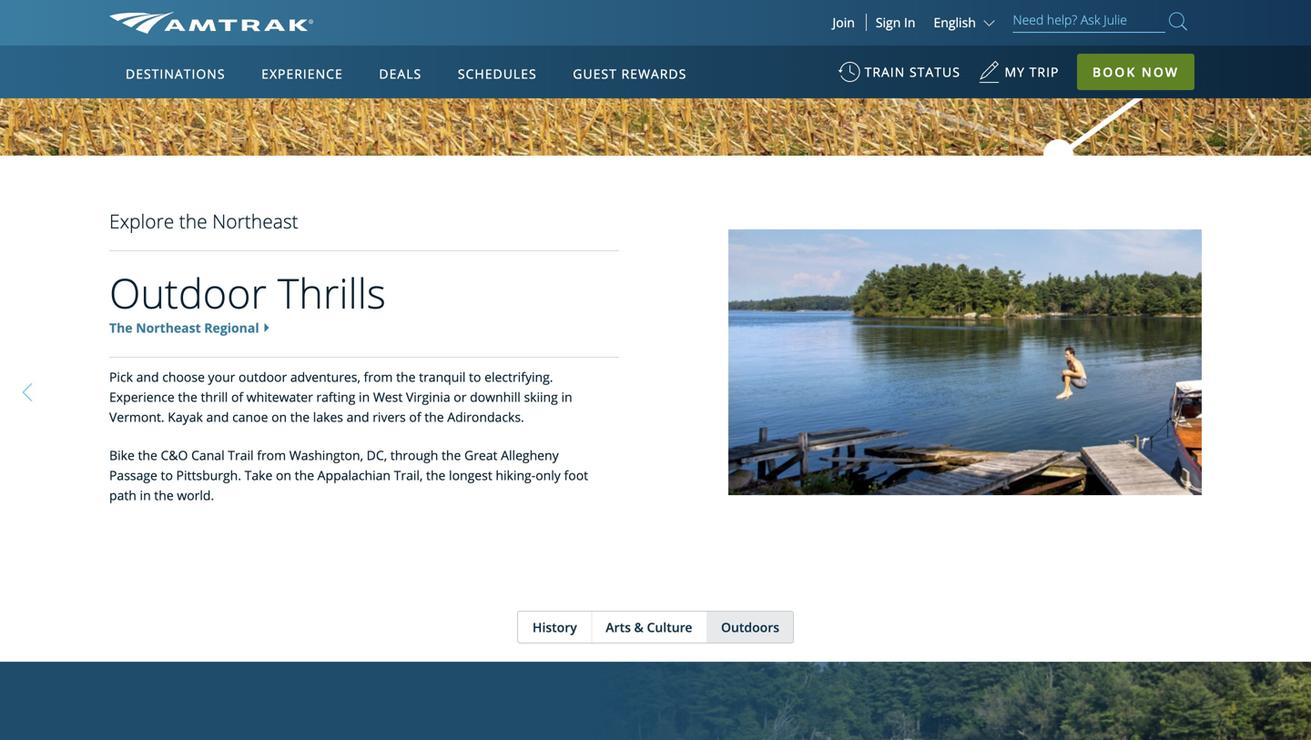 Task type: describe. For each thing, give the bounding box(es) containing it.
path
[[109, 487, 136, 504]]

outdoor thrills the northeast regional
[[109, 265, 386, 336]]

explore
[[109, 208, 174, 234]]

pick and choose your outdoor adventures, from the tranquil to electrifying. experience the thrill of whitewater rafting in west virginia or downhill skiing in vermont. kayak and canoe on the lakes and rivers of the adirondacks.
[[109, 368, 572, 426]]

northeast inside outdoor thrills the northeast regional
[[136, 319, 201, 336]]

through
[[390, 447, 438, 464]]

from inside pick and choose your outdoor adventures, from the tranquil to electrifying. experience the thrill of whitewater rafting in west virginia or downhill skiing in vermont. kayak and canoe on the lakes and rivers of the adirondacks.
[[364, 368, 393, 386]]

guest rewards
[[573, 65, 687, 82]]

now
[[1142, 63, 1179, 81]]

bike the c&o canal trail from washington, dc, through the great allegheny passage to pittsburgh. take on the appalachian trail, the longest hiking-only foot path in the world.
[[109, 447, 588, 504]]

amtrak image
[[109, 12, 313, 34]]

to inside bike the c&o canal trail from washington, dc, through the great allegheny passage to pittsburgh. take on the appalachian trail, the longest hiking-only foot path in the world.
[[161, 467, 173, 484]]

tranquil
[[419, 368, 466, 386]]

&
[[634, 619, 644, 636]]

regions map image
[[177, 152, 614, 407]]

trail
[[228, 447, 254, 464]]

the left lakes
[[290, 408, 310, 426]]

passage
[[109, 467, 157, 484]]

canoe
[[232, 408, 268, 426]]

trip
[[1029, 63, 1059, 81]]

allegheny
[[501, 447, 559, 464]]

train
[[865, 63, 905, 81]]

the
[[109, 319, 133, 336]]

vermont.
[[109, 408, 164, 426]]

kayak
[[168, 408, 203, 426]]

west
[[373, 388, 403, 406]]

status
[[910, 63, 961, 81]]

guest rewards button
[[566, 48, 694, 99]]

experience button
[[254, 48, 350, 99]]

0 horizontal spatial and
[[136, 368, 159, 386]]

on inside bike the c&o canal trail from washington, dc, through the great allegheny passage to pittsburgh. take on the appalachian trail, the longest hiking-only foot path in the world.
[[276, 467, 291, 484]]

the right trail, at the bottom of the page
[[426, 467, 446, 484]]

2 horizontal spatial in
[[561, 388, 572, 406]]

culture
[[647, 619, 692, 636]]

schedules
[[458, 65, 537, 82]]

2 horizontal spatial and
[[347, 408, 369, 426]]

adventures,
[[290, 368, 360, 386]]

my trip button
[[978, 55, 1059, 99]]

destinations button
[[118, 48, 233, 99]]

book now button
[[1077, 54, 1195, 90]]

sign in
[[876, 14, 915, 31]]

the left the world.
[[154, 487, 174, 504]]

train status link
[[838, 55, 961, 99]]

train status
[[865, 63, 961, 81]]

downhill
[[470, 388, 521, 406]]

thrill
[[201, 388, 228, 406]]

arts
[[606, 619, 631, 636]]

electrifying.
[[484, 368, 553, 386]]

canal
[[191, 447, 225, 464]]

in
[[904, 14, 915, 31]]

your
[[208, 368, 235, 386]]

1 horizontal spatial of
[[409, 408, 421, 426]]

the up west
[[396, 368, 416, 386]]

book
[[1093, 63, 1137, 81]]

schedules link
[[451, 46, 544, 98]]

from inside bike the c&o canal trail from washington, dc, through the great allegheny passage to pittsburgh. take on the appalachian trail, the longest hiking-only foot path in the world.
[[257, 447, 286, 464]]

whitewater
[[247, 388, 313, 406]]

my trip
[[1005, 63, 1059, 81]]



Task type: vqa. For each thing, say whether or not it's contained in the screenshot.
TO within the Bike the C&O Canal Trail from Washington, DC, through the Great Allegheny Passage to Pittsburgh. Take on the Appalachian Trail, the longest hiking-only foot path in the world.
yes



Task type: locate. For each thing, give the bounding box(es) containing it.
in
[[359, 388, 370, 406], [561, 388, 572, 406], [140, 487, 151, 504]]

0 horizontal spatial to
[[161, 467, 173, 484]]

hiking-
[[496, 467, 536, 484]]

bike
[[109, 447, 135, 464]]

rivers
[[373, 408, 406, 426]]

1 vertical spatial of
[[409, 408, 421, 426]]

application
[[177, 152, 614, 407]]

on right take
[[276, 467, 291, 484]]

pick
[[109, 368, 133, 386]]

of
[[231, 388, 243, 406], [409, 408, 421, 426]]

on down whitewater
[[271, 408, 287, 426]]

pittsburgh.
[[176, 467, 241, 484]]

1 horizontal spatial northeast
[[212, 208, 298, 234]]

1 vertical spatial from
[[257, 447, 286, 464]]

to up downhill on the bottom
[[469, 368, 481, 386]]

world.
[[177, 487, 214, 504]]

the up the kayak in the left of the page
[[178, 388, 197, 406]]

0 vertical spatial to
[[469, 368, 481, 386]]

deals button
[[372, 48, 429, 99]]

c&o
[[161, 447, 188, 464]]

and right pick
[[136, 368, 159, 386]]

1 vertical spatial on
[[276, 467, 291, 484]]

of right thrill
[[231, 388, 243, 406]]

banner
[[0, 0, 1311, 420]]

lakes
[[313, 408, 343, 426]]

in right skiing
[[561, 388, 572, 406]]

from up west
[[364, 368, 393, 386]]

experience
[[261, 65, 343, 82], [109, 388, 175, 406]]

0 horizontal spatial of
[[231, 388, 243, 406]]

of down virginia
[[409, 408, 421, 426]]

outdoor
[[239, 368, 287, 386]]

and down thrill
[[206, 408, 229, 426]]

arts & culture
[[606, 619, 692, 636]]

the northeast regional link
[[109, 319, 259, 336]]

the up longest
[[442, 447, 461, 464]]

choose
[[162, 368, 205, 386]]

outdoor
[[109, 265, 267, 321]]

0 horizontal spatial in
[[140, 487, 151, 504]]

appalachian
[[317, 467, 391, 484]]

to inside pick and choose your outdoor adventures, from the tranquil to electrifying. experience the thrill of whitewater rafting in west virginia or downhill skiing in vermont. kayak and canoe on the lakes and rivers of the adirondacks.
[[469, 368, 481, 386]]

on
[[271, 408, 287, 426], [276, 467, 291, 484]]

foot
[[564, 467, 588, 484]]

explore the northeast
[[109, 208, 298, 234]]

english button
[[934, 14, 999, 31]]

experience inside popup button
[[261, 65, 343, 82]]

northeast up outdoor thrills the northeast regional
[[212, 208, 298, 234]]

the right explore at the top left
[[179, 208, 207, 234]]

guest
[[573, 65, 617, 82]]

trail,
[[394, 467, 423, 484]]

rewards
[[621, 65, 687, 82]]

from
[[364, 368, 393, 386], [257, 447, 286, 464]]

0 horizontal spatial northeast
[[136, 319, 201, 336]]

history
[[533, 619, 577, 636]]

in inside bike the c&o canal trail from washington, dc, through the great allegheny passage to pittsburgh. take on the appalachian trail, the longest hiking-only foot path in the world.
[[140, 487, 151, 504]]

outdoors
[[721, 619, 779, 636]]

0 horizontal spatial experience
[[109, 388, 175, 406]]

thrills
[[277, 265, 386, 321]]

1 horizontal spatial from
[[364, 368, 393, 386]]

my
[[1005, 63, 1025, 81]]

1 horizontal spatial in
[[359, 388, 370, 406]]

longest
[[449, 467, 492, 484]]

experience inside pick and choose your outdoor adventures, from the tranquil to electrifying. experience the thrill of whitewater rafting in west virginia or downhill skiing in vermont. kayak and canoe on the lakes and rivers of the adirondacks.
[[109, 388, 175, 406]]

history button
[[518, 612, 591, 643]]

great
[[464, 447, 498, 464]]

virginia
[[406, 388, 450, 406]]

deals
[[379, 65, 422, 82]]

0 vertical spatial on
[[271, 408, 287, 426]]

northeast right the
[[136, 319, 201, 336]]

1 horizontal spatial experience
[[261, 65, 343, 82]]

1 vertical spatial to
[[161, 467, 173, 484]]

dc,
[[367, 447, 387, 464]]

the down virginia
[[424, 408, 444, 426]]

on inside pick and choose your outdoor adventures, from the tranquil to electrifying. experience the thrill of whitewater rafting in west virginia or downhill skiing in vermont. kayak and canoe on the lakes and rivers of the adirondacks.
[[271, 408, 287, 426]]

1 horizontal spatial to
[[469, 368, 481, 386]]

northeast
[[212, 208, 298, 234], [136, 319, 201, 336]]

washington,
[[289, 447, 363, 464]]

and down rafting
[[347, 408, 369, 426]]

join button
[[822, 14, 867, 31]]

outdoors button
[[707, 612, 793, 643]]

or
[[454, 388, 467, 406]]

0 vertical spatial northeast
[[212, 208, 298, 234]]

adirondacks.
[[447, 408, 524, 426]]

1 vertical spatial northeast
[[136, 319, 201, 336]]

0 vertical spatial experience
[[261, 65, 343, 82]]

skiing
[[524, 388, 558, 406]]

in left west
[[359, 388, 370, 406]]

regional
[[204, 319, 259, 336]]

Please enter your search item search field
[[1013, 9, 1165, 33]]

arts & culture button
[[591, 612, 706, 643]]

sign
[[876, 14, 901, 31]]

1 vertical spatial experience
[[109, 388, 175, 406]]

the up passage
[[138, 447, 157, 464]]

the
[[179, 208, 207, 234], [396, 368, 416, 386], [178, 388, 197, 406], [290, 408, 310, 426], [424, 408, 444, 426], [138, 447, 157, 464], [442, 447, 461, 464], [295, 467, 314, 484], [426, 467, 446, 484], [154, 487, 174, 504]]

join
[[833, 14, 855, 31]]

and
[[136, 368, 159, 386], [206, 408, 229, 426], [347, 408, 369, 426]]

only
[[536, 467, 561, 484]]

english
[[934, 14, 976, 31]]

take
[[245, 467, 273, 484]]

rafting
[[316, 388, 355, 406]]

0 vertical spatial of
[[231, 388, 243, 406]]

in right path
[[140, 487, 151, 504]]

book now
[[1093, 63, 1179, 81]]

from up take
[[257, 447, 286, 464]]

banner containing join
[[0, 0, 1311, 420]]

0 horizontal spatial from
[[257, 447, 286, 464]]

the down washington, in the left bottom of the page
[[295, 467, 314, 484]]

1 horizontal spatial and
[[206, 408, 229, 426]]

to down c&o
[[161, 467, 173, 484]]

destinations
[[126, 65, 225, 82]]

to
[[469, 368, 481, 386], [161, 467, 173, 484]]

0 vertical spatial from
[[364, 368, 393, 386]]

search icon image
[[1169, 9, 1187, 34]]

sign in button
[[876, 14, 915, 31]]



